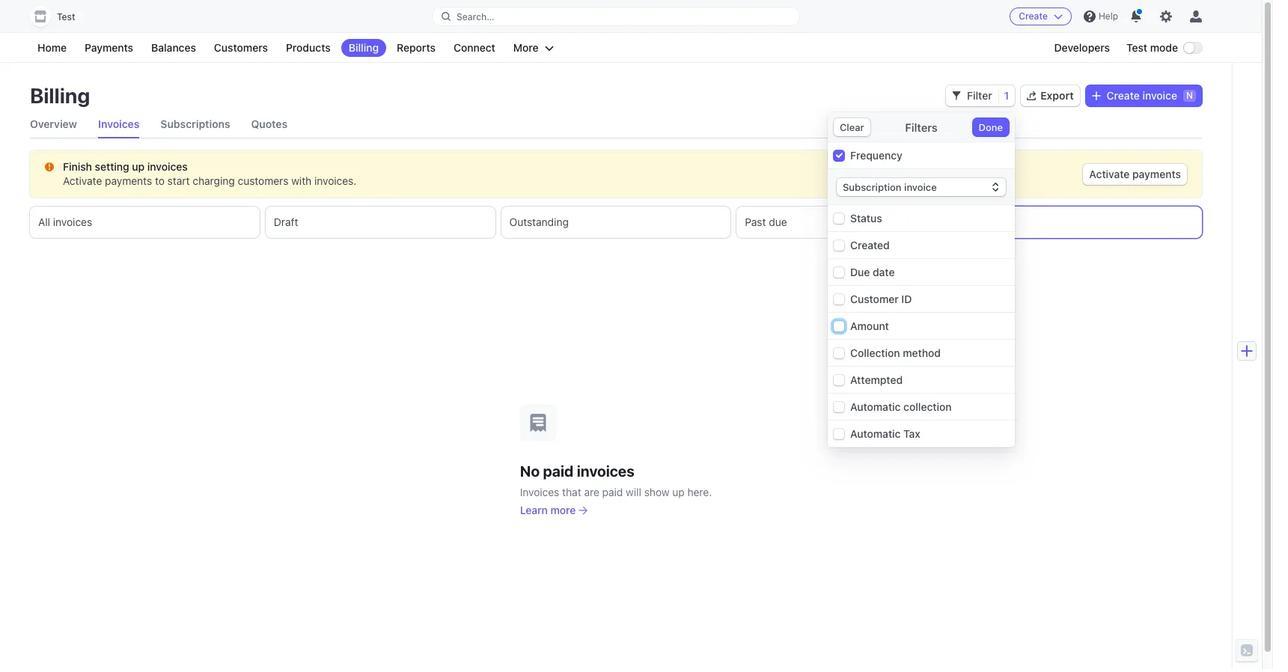 Task type: describe. For each thing, give the bounding box(es) containing it.
are
[[584, 486, 600, 498]]

will
[[626, 486, 642, 498]]

due
[[769, 216, 787, 228]]

automatic for automatic collection
[[851, 401, 901, 413]]

all
[[38, 216, 50, 228]]

customer id
[[851, 293, 912, 306]]

learn more link
[[520, 503, 588, 518]]

collection method
[[851, 347, 941, 359]]

date
[[873, 266, 895, 279]]

all invoices
[[38, 216, 92, 228]]

past due
[[745, 216, 787, 228]]

status
[[851, 212, 883, 225]]

invoices for invoices
[[98, 118, 140, 130]]

customers
[[214, 41, 268, 54]]

done button
[[973, 118, 1009, 136]]

automatic for automatic tax
[[851, 428, 901, 440]]

overview
[[30, 118, 77, 130]]

invoices for invoices that are paid will show up here.
[[520, 486, 560, 498]]

customers
[[238, 174, 289, 187]]

method
[[903, 347, 941, 359]]

reports
[[397, 41, 436, 54]]

export
[[1041, 89, 1074, 102]]

svg image for create invoice
[[1092, 91, 1101, 100]]

payments
[[85, 41, 133, 54]]

amount
[[851, 320, 890, 332]]

1
[[1005, 89, 1010, 102]]

activate payments
[[1090, 168, 1182, 180]]

finish setting up invoices activate payments to start charging customers with invoices.
[[63, 160, 357, 187]]

filters
[[906, 121, 938, 134]]

notifications image
[[1131, 10, 1143, 22]]

reports link
[[389, 39, 443, 57]]

due date
[[851, 266, 895, 279]]

more
[[551, 504, 576, 516]]

with
[[291, 174, 312, 187]]

payments link
[[77, 39, 141, 57]]

customers link
[[207, 39, 276, 57]]

to
[[155, 174, 165, 187]]

more
[[514, 41, 539, 54]]

tax
[[904, 428, 921, 440]]

clear
[[840, 121, 865, 133]]

developers link
[[1047, 39, 1118, 57]]

automatic collection
[[851, 401, 952, 413]]

no paid invoices
[[520, 462, 635, 480]]

help
[[1099, 10, 1119, 22]]

search…
[[457, 11, 495, 22]]

developers
[[1055, 41, 1110, 54]]

test for test mode
[[1127, 41, 1148, 54]]

Search… text field
[[433, 7, 800, 26]]

created
[[851, 239, 890, 252]]

past due button
[[737, 207, 967, 238]]

invoices inside button
[[53, 216, 92, 228]]

0 horizontal spatial paid
[[543, 462, 574, 480]]

past
[[745, 216, 766, 228]]

payments inside 'link'
[[1133, 168, 1182, 180]]

activate inside finish setting up invoices activate payments to start charging customers with invoices.
[[63, 174, 102, 187]]

setting
[[95, 160, 129, 173]]

connect link
[[446, 39, 503, 57]]

that
[[562, 486, 582, 498]]

create for create
[[1019, 10, 1048, 22]]

n
[[1187, 90, 1194, 101]]

export button
[[1022, 85, 1080, 106]]

products
[[286, 41, 331, 54]]



Task type: locate. For each thing, give the bounding box(es) containing it.
connect
[[454, 41, 496, 54]]

paid up that
[[543, 462, 574, 480]]

0 horizontal spatial invoices
[[53, 216, 92, 228]]

0 horizontal spatial invoices
[[98, 118, 140, 130]]

1 automatic from the top
[[851, 401, 901, 413]]

up right setting
[[132, 160, 145, 173]]

0 horizontal spatial up
[[132, 160, 145, 173]]

outstanding button
[[501, 207, 731, 238]]

1 horizontal spatial invoices
[[147, 160, 188, 173]]

2 tab list from the top
[[30, 207, 1203, 238]]

clear button
[[834, 118, 871, 136]]

show
[[645, 486, 670, 498]]

quotes link
[[251, 111, 288, 138]]

1 tab list from the top
[[30, 111, 1203, 139]]

create button
[[1010, 7, 1072, 25]]

test left mode
[[1127, 41, 1148, 54]]

automatic left tax
[[851, 428, 901, 440]]

invoices that are paid will show up here.
[[520, 486, 712, 498]]

test for test
[[57, 11, 75, 22]]

customer
[[851, 293, 899, 306]]

svg image for filter
[[952, 91, 961, 100]]

subscriptions link
[[161, 111, 230, 138]]

test inside test button
[[57, 11, 75, 22]]

automatic
[[851, 401, 901, 413], [851, 428, 901, 440]]

0 horizontal spatial test
[[57, 11, 75, 22]]

test button
[[30, 6, 90, 27]]

0 vertical spatial automatic
[[851, 401, 901, 413]]

draft
[[274, 216, 298, 228]]

1 vertical spatial create
[[1107, 89, 1140, 102]]

due
[[851, 266, 870, 279]]

1 horizontal spatial svg image
[[1092, 91, 1101, 100]]

svg image left filter
[[952, 91, 961, 100]]

0 horizontal spatial create
[[1019, 10, 1048, 22]]

up
[[132, 160, 145, 173], [673, 486, 685, 498]]

create up developers link
[[1019, 10, 1048, 22]]

activate
[[1090, 168, 1130, 180], [63, 174, 102, 187]]

invoices up to
[[147, 160, 188, 173]]

quotes
[[251, 118, 288, 130]]

1 horizontal spatial create
[[1107, 89, 1140, 102]]

0 vertical spatial test
[[57, 11, 75, 22]]

invoices right the all
[[53, 216, 92, 228]]

1 horizontal spatial test
[[1127, 41, 1148, 54]]

0 vertical spatial invoices
[[147, 160, 188, 173]]

1 vertical spatial invoices
[[520, 486, 560, 498]]

1 vertical spatial billing
[[30, 83, 90, 108]]

0 vertical spatial paid
[[543, 462, 574, 480]]

1 horizontal spatial billing
[[349, 41, 379, 54]]

invoices link
[[98, 111, 140, 138]]

0 horizontal spatial activate
[[63, 174, 102, 187]]

invoices
[[147, 160, 188, 173], [53, 216, 92, 228], [577, 462, 635, 480]]

charging
[[193, 174, 235, 187]]

overview link
[[30, 111, 77, 138]]

activate inside 'link'
[[1090, 168, 1130, 180]]

1 horizontal spatial up
[[673, 486, 685, 498]]

0 vertical spatial invoices
[[98, 118, 140, 130]]

1 vertical spatial up
[[673, 486, 685, 498]]

create for create invoice
[[1107, 89, 1140, 102]]

collection
[[851, 347, 901, 359]]

filter
[[967, 89, 993, 102]]

frequency
[[851, 149, 903, 162]]

id
[[902, 293, 912, 306]]

activate payments link
[[1084, 164, 1188, 185]]

invoices up setting
[[98, 118, 140, 130]]

billing left reports
[[349, 41, 379, 54]]

products link
[[279, 39, 338, 57]]

automatic tax
[[851, 428, 921, 440]]

paid
[[543, 462, 574, 480], [603, 486, 623, 498]]

create invoice
[[1107, 89, 1178, 102]]

finish
[[63, 160, 92, 173]]

invoices.
[[315, 174, 357, 187]]

test
[[57, 11, 75, 22], [1127, 41, 1148, 54]]

1 horizontal spatial activate
[[1090, 168, 1130, 180]]

1 horizontal spatial payments
[[1133, 168, 1182, 180]]

0 horizontal spatial payments
[[105, 174, 152, 187]]

1 svg image from the left
[[952, 91, 961, 100]]

1 vertical spatial invoices
[[53, 216, 92, 228]]

2 vertical spatial invoices
[[577, 462, 635, 480]]

automatic down attempted
[[851, 401, 901, 413]]

0 vertical spatial create
[[1019, 10, 1048, 22]]

0 vertical spatial billing
[[349, 41, 379, 54]]

create
[[1019, 10, 1048, 22], [1107, 89, 1140, 102]]

create left invoice
[[1107, 89, 1140, 102]]

1 horizontal spatial paid
[[603, 486, 623, 498]]

0 horizontal spatial billing
[[30, 83, 90, 108]]

create inside button
[[1019, 10, 1048, 22]]

draft button
[[266, 207, 495, 238]]

attempted
[[851, 374, 903, 386]]

done
[[979, 121, 1003, 133]]

2 automatic from the top
[[851, 428, 901, 440]]

0 vertical spatial up
[[132, 160, 145, 173]]

1 vertical spatial tab list
[[30, 207, 1203, 238]]

invoice
[[1143, 89, 1178, 102]]

2 horizontal spatial invoices
[[577, 462, 635, 480]]

all invoices button
[[30, 207, 260, 238]]

svg image
[[45, 163, 54, 172]]

invoices inside finish setting up invoices activate payments to start charging customers with invoices.
[[147, 160, 188, 173]]

billing
[[349, 41, 379, 54], [30, 83, 90, 108]]

balances link
[[144, 39, 204, 57]]

invoices up the "invoices that are paid will show up here."
[[577, 462, 635, 480]]

svg image
[[952, 91, 961, 100], [1092, 91, 1101, 100]]

here.
[[688, 486, 712, 498]]

mode
[[1151, 41, 1179, 54]]

0 vertical spatial tab list
[[30, 111, 1203, 139]]

1 vertical spatial paid
[[603, 486, 623, 498]]

2 svg image from the left
[[1092, 91, 1101, 100]]

up inside finish setting up invoices activate payments to start charging customers with invoices.
[[132, 160, 145, 173]]

outstanding
[[510, 216, 569, 228]]

help button
[[1078, 4, 1125, 28]]

home
[[37, 41, 67, 54]]

svg image right export
[[1092, 91, 1101, 100]]

collection
[[904, 401, 952, 413]]

1 vertical spatial automatic
[[851, 428, 901, 440]]

Search… search field
[[433, 7, 800, 26]]

subscriptions
[[161, 118, 230, 130]]

tab list
[[30, 111, 1203, 139], [30, 207, 1203, 238]]

no
[[520, 462, 540, 480]]

more button
[[506, 39, 561, 57]]

home link
[[30, 39, 74, 57]]

invoices up learn
[[520, 486, 560, 498]]

0 horizontal spatial svg image
[[952, 91, 961, 100]]

start
[[167, 174, 190, 187]]

payments
[[1133, 168, 1182, 180], [105, 174, 152, 187]]

billing link
[[341, 39, 386, 57]]

1 horizontal spatial invoices
[[520, 486, 560, 498]]

learn
[[520, 504, 548, 516]]

tab list containing all invoices
[[30, 207, 1203, 238]]

test up the home
[[57, 11, 75, 22]]

paid right are
[[603, 486, 623, 498]]

invoices inside tab list
[[98, 118, 140, 130]]

learn more
[[520, 504, 576, 516]]

tab list containing overview
[[30, 111, 1203, 139]]

billing up overview
[[30, 83, 90, 108]]

payments inside finish setting up invoices activate payments to start charging customers with invoices.
[[105, 174, 152, 187]]

balances
[[151, 41, 196, 54]]

test mode
[[1127, 41, 1179, 54]]

1 vertical spatial test
[[1127, 41, 1148, 54]]

up left here.
[[673, 486, 685, 498]]



Task type: vqa. For each thing, say whether or not it's contained in the screenshot.
for within language please select a preferred language for your dashboard, including date, time, and number formatting.
no



